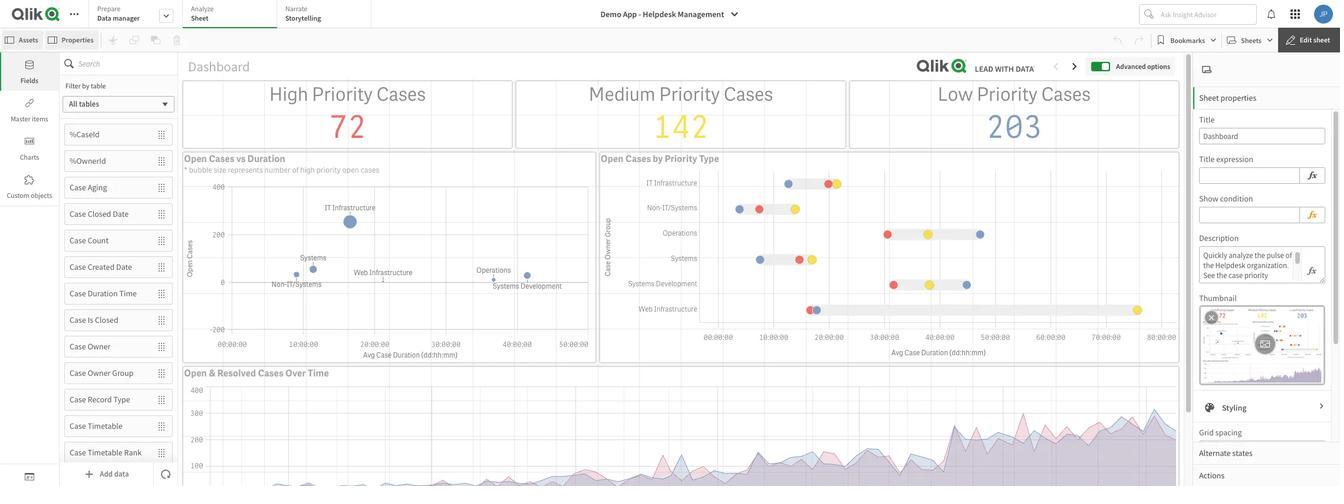 Task type: locate. For each thing, give the bounding box(es) containing it.
condition
[[1220, 193, 1253, 204]]

closed up count
[[88, 209, 111, 219]]

0 vertical spatial duration
[[247, 153, 285, 165]]

move image for case timetable rank
[[151, 443, 172, 463]]

0 vertical spatial title
[[1199, 114, 1215, 125]]

change thumbnail image
[[1260, 337, 1271, 351]]

case timetable rank
[[70, 448, 142, 458]]

6 move image from the top
[[151, 443, 172, 463]]

case left is
[[70, 315, 86, 326]]

open cases by priority type
[[601, 153, 719, 165]]

table
[[91, 81, 106, 90]]

timetable
[[88, 421, 123, 432], [88, 448, 123, 458]]

4 case from the top
[[70, 262, 86, 272]]

is
[[88, 315, 93, 326]]

*
[[184, 165, 188, 175]]

manager
[[113, 14, 140, 22]]

edit sheet button
[[1278, 28, 1340, 52]]

case left the created on the left bottom of the page
[[70, 262, 86, 272]]

case down the 'case is closed'
[[70, 341, 86, 352]]

None text field
[[1199, 207, 1300, 223]]

1 timetable from the top
[[88, 421, 123, 432]]

1 vertical spatial open expression editor image
[[1307, 264, 1317, 278]]

open
[[342, 165, 359, 175]]

1 title from the top
[[1199, 114, 1215, 125]]

case down case record type
[[70, 421, 86, 432]]

case aging
[[70, 182, 107, 193]]

case for case count
[[70, 235, 86, 246]]

1 move image from the top
[[151, 151, 172, 171]]

1 horizontal spatial duration
[[247, 153, 285, 165]]

7 case from the top
[[70, 341, 86, 352]]

1 open expression editor image from the top
[[1307, 208, 1318, 222]]

1 case from the top
[[70, 182, 86, 193]]

1 vertical spatial owner
[[88, 368, 111, 379]]

priority inside low priority cases 203
[[977, 82, 1038, 107]]

demo app - helpdesk management button
[[594, 5, 747, 24]]

open for open cases by priority type
[[601, 153, 624, 165]]

2 timetable from the top
[[88, 448, 123, 458]]

bubble
[[189, 165, 212, 175]]

type down 142 on the top of the page
[[699, 153, 719, 165]]

%caseid
[[70, 129, 100, 140]]

date for case created date
[[116, 262, 132, 272]]

medium priority cases 142
[[589, 82, 773, 147]]

case down case aging
[[70, 209, 86, 219]]

narrate
[[285, 4, 308, 13]]

tab list
[[88, 0, 376, 29]]

0 horizontal spatial sheet
[[191, 14, 209, 22]]

time down case created date
[[119, 288, 137, 299]]

data
[[114, 469, 129, 479]]

open expression editor image
[[1307, 169, 1318, 183]]

timetable for case timetable
[[88, 421, 123, 432]]

timetable up add
[[88, 448, 123, 458]]

11 case from the top
[[70, 448, 86, 458]]

sheet down the sheet icon
[[1199, 93, 1219, 103]]

expression
[[1216, 154, 1254, 165]]

move image
[[151, 151, 172, 171], [151, 178, 172, 198], [151, 284, 172, 304], [151, 310, 172, 331], [151, 390, 172, 410], [151, 443, 172, 463]]

3 move image from the top
[[151, 231, 172, 251]]

case down case owner
[[70, 368, 86, 379]]

4 move image from the top
[[151, 310, 172, 331]]

case left record
[[70, 395, 86, 405]]

1 vertical spatial timetable
[[88, 448, 123, 458]]

object image
[[25, 137, 34, 146]]

data
[[97, 14, 111, 22]]

3 case from the top
[[70, 235, 86, 246]]

by down 142 on the top of the page
[[653, 153, 663, 165]]

closed
[[88, 209, 111, 219], [95, 315, 118, 326]]

6 case from the top
[[70, 315, 86, 326]]

move image for case aging
[[151, 178, 172, 198]]

sheet properties tab
[[1193, 87, 1340, 109]]

2 owner from the top
[[88, 368, 111, 379]]

0 vertical spatial time
[[119, 288, 137, 299]]

helpdesk
[[643, 9, 676, 19]]

rank
[[124, 448, 142, 458]]

priority for 203
[[977, 82, 1038, 107]]

actions tab
[[1193, 465, 1340, 486]]

sheet image
[[1202, 65, 1212, 74]]

case for case aging
[[70, 182, 86, 193]]

1 vertical spatial time
[[308, 367, 329, 380]]

2 title from the top
[[1199, 154, 1215, 165]]

142
[[653, 107, 709, 147]]

add data
[[100, 469, 129, 479]]

9 case from the top
[[70, 395, 86, 405]]

case left count
[[70, 235, 86, 246]]

5 case from the top
[[70, 288, 86, 299]]

1 move image from the top
[[151, 125, 172, 145]]

case for case owner
[[70, 341, 86, 352]]

show
[[1199, 193, 1219, 204]]

case for case owner group
[[70, 368, 86, 379]]

Search text field
[[78, 52, 177, 75]]

move image for case owner group
[[151, 364, 172, 384]]

priority
[[312, 82, 373, 107], [659, 82, 720, 107], [977, 82, 1038, 107], [665, 153, 697, 165]]

high priority cases 72
[[269, 82, 426, 147]]

1 vertical spatial date
[[116, 262, 132, 272]]

case up the 'case is closed'
[[70, 288, 86, 299]]

1 horizontal spatial type
[[699, 153, 719, 165]]

by
[[82, 81, 89, 90], [653, 153, 663, 165]]

owner
[[88, 341, 111, 352], [88, 368, 111, 379]]

-
[[639, 9, 641, 19]]

move image for case duration time
[[151, 284, 172, 304]]

timetable up case timetable rank
[[88, 421, 123, 432]]

1 owner from the top
[[88, 341, 111, 352]]

2 move image from the top
[[151, 204, 172, 224]]

4 move image from the top
[[151, 257, 172, 277]]

case count
[[70, 235, 109, 246]]

1 horizontal spatial sheet
[[1199, 93, 1219, 103]]

represents
[[228, 165, 263, 175]]

0 vertical spatial timetable
[[88, 421, 123, 432]]

2 open expression editor image from the top
[[1307, 264, 1317, 278]]

0 vertical spatial open expression editor image
[[1307, 208, 1318, 222]]

case created date
[[70, 262, 132, 272]]

over
[[285, 367, 306, 380]]

cases
[[377, 82, 426, 107], [724, 82, 773, 107], [1042, 82, 1091, 107], [209, 153, 234, 165], [626, 153, 651, 165], [258, 367, 284, 380]]

case owner
[[70, 341, 111, 352]]

2 case from the top
[[70, 209, 86, 219]]

move image for case is closed
[[151, 310, 172, 331]]

tab list containing prepare
[[88, 0, 376, 29]]

duration
[[247, 153, 285, 165], [88, 288, 118, 299]]

5 move image from the top
[[151, 337, 172, 357]]

custom
[[7, 191, 29, 200]]

open
[[184, 153, 207, 165], [601, 153, 624, 165], [184, 367, 207, 380]]

size
[[214, 165, 226, 175]]

alternate
[[1199, 448, 1231, 459]]

time right over
[[308, 367, 329, 380]]

0 vertical spatial owner
[[88, 341, 111, 352]]

open for open cases vs duration * bubble size represents number of high priority open cases
[[184, 153, 207, 165]]

5 move image from the top
[[151, 390, 172, 410]]

created
[[88, 262, 115, 272]]

case closed date
[[70, 209, 129, 219]]

1 vertical spatial duration
[[88, 288, 118, 299]]

count
[[88, 235, 109, 246]]

duration right vs at the top
[[247, 153, 285, 165]]

puzzle image
[[25, 175, 34, 185]]

title expression
[[1199, 154, 1254, 165]]

case is closed
[[70, 315, 118, 326]]

time
[[119, 288, 137, 299], [308, 367, 329, 380]]

0 horizontal spatial type
[[113, 395, 130, 405]]

move image for %ownerid
[[151, 151, 172, 171]]

title down 'sheet properties'
[[1199, 114, 1215, 125]]

priority inside high priority cases 72
[[312, 82, 373, 107]]

case for case timetable rank
[[70, 448, 86, 458]]

grid
[[1199, 428, 1214, 438]]

owner up case owner group
[[88, 341, 111, 352]]

0 vertical spatial date
[[113, 209, 129, 219]]

next sheet: performance image
[[1070, 62, 1080, 71]]

0 horizontal spatial by
[[82, 81, 89, 90]]

closed right is
[[95, 315, 118, 326]]

by left table
[[82, 81, 89, 90]]

6 move image from the top
[[151, 364, 172, 384]]

0 vertical spatial closed
[[88, 209, 111, 219]]

move image for case owner
[[151, 337, 172, 357]]

options
[[1147, 62, 1170, 71]]

open expression editor image
[[1307, 208, 1318, 222], [1307, 264, 1317, 278]]

master items button
[[0, 91, 59, 129]]

title for title
[[1199, 114, 1215, 125]]

type right record
[[113, 395, 130, 405]]

sheets button
[[1225, 31, 1276, 50]]

72
[[329, 107, 367, 147]]

type
[[699, 153, 719, 165], [113, 395, 130, 405]]

10 case from the top
[[70, 421, 86, 432]]

priority inside medium priority cases 142
[[659, 82, 720, 107]]

case
[[70, 182, 86, 193], [70, 209, 86, 219], [70, 235, 86, 246], [70, 262, 86, 272], [70, 288, 86, 299], [70, 315, 86, 326], [70, 341, 86, 352], [70, 368, 86, 379], [70, 395, 86, 405], [70, 421, 86, 432], [70, 448, 86, 458]]

cases inside medium priority cases 142
[[724, 82, 773, 107]]

0 vertical spatial sheet
[[191, 14, 209, 22]]

case duration time
[[70, 288, 137, 299]]

1 vertical spatial by
[[653, 153, 663, 165]]

application
[[0, 0, 1340, 486]]

case for case closed date
[[70, 209, 86, 219]]

prepare data manager
[[97, 4, 140, 22]]

7 move image from the top
[[151, 417, 172, 437]]

case left aging
[[70, 182, 86, 193]]

priority for 72
[[312, 82, 373, 107]]

None text field
[[1199, 128, 1326, 144], [1199, 167, 1300, 184], [1204, 251, 1302, 281], [1199, 128, 1326, 144], [1199, 167, 1300, 184], [1204, 251, 1302, 281]]

case down case timetable
[[70, 448, 86, 458]]

bookmarks
[[1171, 36, 1205, 45]]

sheet down analyze
[[191, 14, 209, 22]]

title left expression
[[1199, 154, 1215, 165]]

move image for case record type
[[151, 390, 172, 410]]

2 move image from the top
[[151, 178, 172, 198]]

1 vertical spatial sheet
[[1199, 93, 1219, 103]]

open inside open cases vs duration * bubble size represents number of high priority open cases
[[184, 153, 207, 165]]

8 case from the top
[[70, 368, 86, 379]]

record
[[88, 395, 112, 405]]

assets button
[[2, 31, 43, 50]]

1 horizontal spatial by
[[653, 153, 663, 165]]

analyze sheet
[[191, 4, 214, 22]]

cases inside open cases vs duration * bubble size represents number of high priority open cases
[[209, 153, 234, 165]]

add data button
[[60, 463, 154, 486]]

duration down the created on the left bottom of the page
[[88, 288, 118, 299]]

move image
[[151, 125, 172, 145], [151, 204, 172, 224], [151, 231, 172, 251], [151, 257, 172, 277], [151, 337, 172, 357], [151, 364, 172, 384], [151, 417, 172, 437]]

prepare
[[97, 4, 120, 13]]

low
[[938, 82, 973, 107]]

case for case duration time
[[70, 288, 86, 299]]

advanced
[[1116, 62, 1146, 71]]

aging
[[88, 182, 107, 193]]

priority for 142
[[659, 82, 720, 107]]

1 vertical spatial title
[[1199, 154, 1215, 165]]

3 move image from the top
[[151, 284, 172, 304]]

owner left group
[[88, 368, 111, 379]]



Task type: vqa. For each thing, say whether or not it's contained in the screenshot.
Duration to the bottom
yes



Task type: describe. For each thing, give the bounding box(es) containing it.
filter by table
[[65, 81, 106, 90]]

timetable for case timetable rank
[[88, 448, 123, 458]]

number
[[265, 165, 291, 175]]

of
[[292, 165, 299, 175]]

storytelling
[[285, 14, 321, 22]]

next image
[[1318, 403, 1326, 413]]

add
[[100, 469, 113, 479]]

move image for case created date
[[151, 257, 172, 277]]

date for case closed date
[[113, 209, 129, 219]]

link image
[[25, 98, 34, 108]]

&
[[209, 367, 216, 380]]

1 vertical spatial closed
[[95, 315, 118, 326]]

case owner group
[[70, 368, 134, 379]]

narrate storytelling
[[285, 4, 321, 22]]

properties button
[[45, 31, 98, 50]]

move image for case closed date
[[151, 204, 172, 224]]

thumbnail
[[1199, 293, 1237, 304]]

sheet inside analyze sheet
[[191, 14, 209, 22]]

states
[[1233, 448, 1253, 459]]

app
[[623, 9, 637, 19]]

objects
[[31, 191, 52, 200]]

resolved
[[217, 367, 256, 380]]

case for case is closed
[[70, 315, 86, 326]]

alternate states tab
[[1193, 442, 1340, 465]]

items
[[32, 114, 48, 123]]

show condition
[[1199, 193, 1253, 204]]

move image for case timetable
[[151, 417, 172, 437]]

open for open & resolved cases over time
[[184, 367, 207, 380]]

vs
[[236, 153, 246, 165]]

203
[[986, 107, 1043, 147]]

high
[[269, 82, 308, 107]]

priority
[[316, 165, 341, 175]]

custom objects
[[7, 191, 52, 200]]

%ownerid
[[70, 156, 106, 166]]

owner for case owner group
[[88, 368, 111, 379]]

open expression editor image for show condition
[[1307, 208, 1318, 222]]

move image for %caseid
[[151, 125, 172, 145]]

move image for case count
[[151, 231, 172, 251]]

charts
[[20, 153, 39, 162]]

high
[[300, 165, 315, 175]]

low priority cases 203
[[938, 82, 1091, 147]]

open expression editor image for description
[[1307, 264, 1317, 278]]

title for title expression
[[1199, 154, 1215, 165]]

duration inside open cases vs duration * bubble size represents number of high priority open cases
[[247, 153, 285, 165]]

cases inside high priority cases 72
[[377, 82, 426, 107]]

case timetable
[[70, 421, 123, 432]]

sheet inside tab
[[1199, 93, 1219, 103]]

spacing
[[1216, 428, 1242, 438]]

demo
[[601, 9, 621, 19]]

analyze
[[191, 4, 214, 13]]

cases inside low priority cases 203
[[1042, 82, 1091, 107]]

variables image
[[25, 472, 34, 482]]

reset thumbnail image
[[1206, 312, 1217, 324]]

custom objects button
[[0, 167, 59, 206]]

james peterson image
[[1314, 5, 1333, 24]]

assets
[[19, 35, 38, 44]]

grid spacing
[[1199, 428, 1242, 438]]

0 horizontal spatial duration
[[88, 288, 118, 299]]

1 vertical spatial type
[[113, 395, 130, 405]]

edit sheet
[[1300, 35, 1330, 44]]

cases
[[361, 165, 380, 175]]

case for case timetable
[[70, 421, 86, 432]]

sheets
[[1241, 36, 1262, 45]]

1 horizontal spatial time
[[308, 367, 329, 380]]

sheet properties
[[1199, 93, 1257, 103]]

management
[[678, 9, 724, 19]]

alternate states
[[1199, 448, 1253, 459]]

Ask Insight Advisor text field
[[1159, 5, 1257, 24]]

medium
[[589, 82, 656, 107]]

0 horizontal spatial time
[[119, 288, 137, 299]]

advanced options
[[1116, 62, 1170, 71]]

bookmarks button
[[1154, 31, 1219, 50]]

0 vertical spatial type
[[699, 153, 719, 165]]

fields button
[[0, 52, 59, 91]]

description
[[1199, 233, 1239, 244]]

case record type
[[70, 395, 130, 405]]

fields
[[20, 76, 38, 85]]

palette image
[[1205, 403, 1215, 413]]

case for case created date
[[70, 262, 86, 272]]

filter
[[65, 81, 81, 90]]

group
[[112, 368, 134, 379]]

sheet
[[1314, 35, 1330, 44]]

properties
[[62, 35, 94, 44]]

master
[[11, 114, 30, 123]]

edit
[[1300, 35, 1312, 44]]

open & resolved cases over time
[[184, 367, 329, 380]]

demo app - helpdesk management
[[601, 9, 724, 19]]

0 vertical spatial by
[[82, 81, 89, 90]]

properties
[[1221, 93, 1257, 103]]

master items
[[11, 114, 48, 123]]

database image
[[25, 60, 34, 70]]

actions
[[1199, 471, 1225, 481]]

case for case record type
[[70, 395, 86, 405]]

refresh data in the app. all data will be reloaded from data sources, which may take some time. image
[[161, 463, 170, 486]]

owner for case owner
[[88, 341, 111, 352]]

charts button
[[0, 129, 59, 167]]

application containing 72
[[0, 0, 1340, 486]]

open cases vs duration * bubble size represents number of high priority open cases
[[184, 153, 380, 175]]



